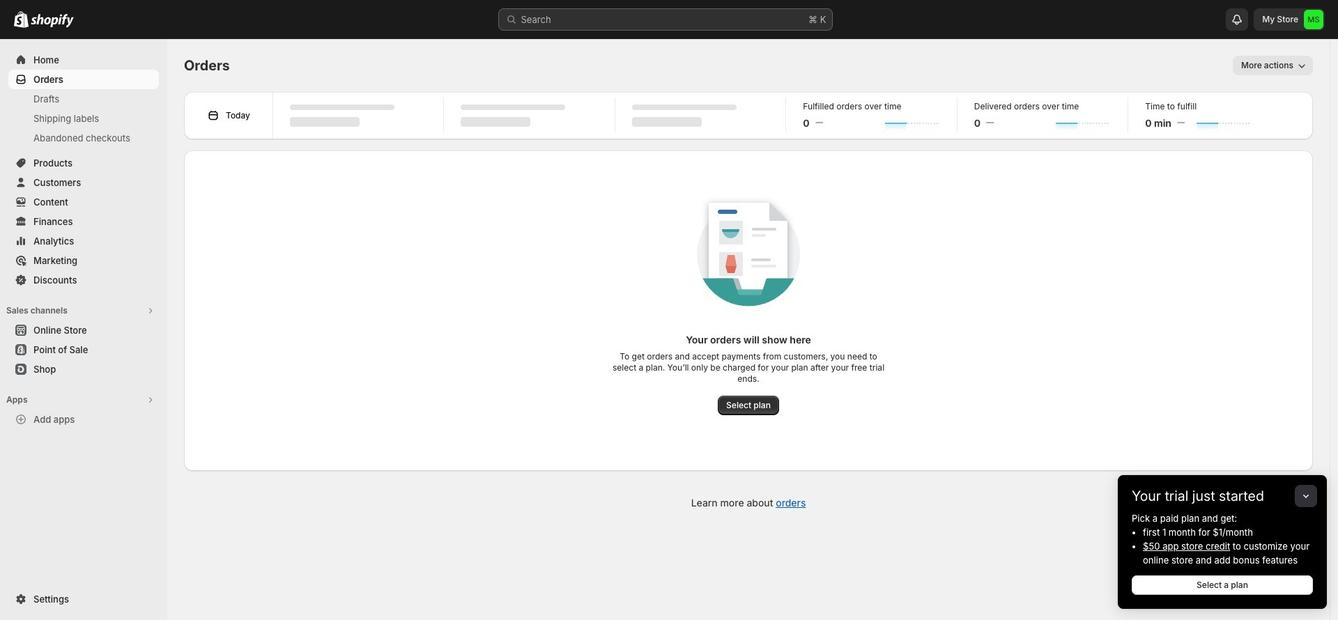 Task type: locate. For each thing, give the bounding box(es) containing it.
1 horizontal spatial shopify image
[[31, 14, 74, 28]]

shopify image
[[14, 11, 29, 28], [31, 14, 74, 28]]



Task type: describe. For each thing, give the bounding box(es) containing it.
my store image
[[1305, 10, 1324, 29]]

0 horizontal spatial shopify image
[[14, 11, 29, 28]]



Task type: vqa. For each thing, say whether or not it's contained in the screenshot.
text field
no



